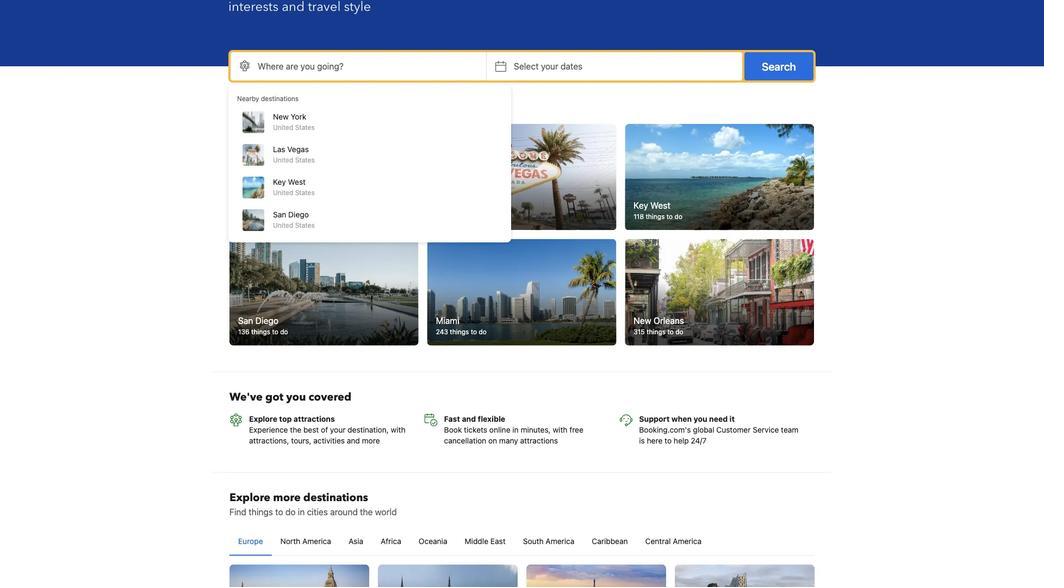 Task type: locate. For each thing, give the bounding box(es) containing it.
to down the orleans
[[668, 328, 674, 336]]

states for new york
[[295, 123, 315, 131]]

more down "destination,"
[[362, 436, 380, 445]]

attractions inside the 'explore top attractions experience the best of your destination, with attractions, tours, activities and more'
[[294, 414, 335, 423]]

1 vertical spatial in
[[298, 507, 305, 517]]

1 horizontal spatial new
[[273, 112, 289, 121]]

1 horizontal spatial san
[[273, 210, 286, 219]]

1 vertical spatial and
[[347, 436, 360, 445]]

things inside the new york 1208 things to do
[[255, 213, 274, 221]]

san up the 136
[[238, 315, 253, 326]]

and down "destination,"
[[347, 436, 360, 445]]

0 vertical spatial more
[[362, 436, 380, 445]]

states
[[295, 123, 315, 131], [295, 156, 315, 164], [295, 189, 315, 196], [295, 221, 315, 229]]

got
[[265, 390, 284, 405]]

1 horizontal spatial more
[[362, 436, 380, 445]]

states for san diego
[[295, 221, 315, 229]]

0 horizontal spatial you
[[286, 390, 306, 405]]

is
[[639, 436, 645, 445]]

to inside new orleans 315 things to do
[[668, 328, 674, 336]]

your right of at bottom
[[330, 425, 346, 434]]

2 horizontal spatial new
[[634, 315, 652, 326]]

things right 118
[[646, 213, 665, 221]]

do inside explore more destinations find things to do in cities around the world
[[286, 507, 296, 517]]

1 united from the top
[[273, 123, 293, 131]]

support when you need it booking.com's global customer service team is here to help 24/7
[[639, 414, 799, 445]]

your inside the 'explore top attractions experience the best of your destination, with attractions, tours, activities and more'
[[330, 425, 346, 434]]

york down key west united states in the top left of the page
[[258, 200, 276, 211]]

136
[[238, 328, 250, 336]]

things inside san diego 136 things to do
[[251, 328, 270, 336]]

america for central america
[[673, 537, 702, 546]]

key up 118
[[634, 200, 648, 211]]

explore up experience
[[249, 414, 277, 423]]

destinations inside explore more destinations find things to do in cities around the world
[[303, 490, 368, 505]]

1 vertical spatial more
[[273, 490, 301, 505]]

you up global
[[694, 414, 708, 423]]

0 vertical spatial diego
[[288, 210, 309, 219]]

hamburg image
[[675, 565, 815, 588]]

nearby destinations up "new york united states"
[[237, 95, 299, 102]]

your
[[541, 61, 559, 72], [330, 425, 346, 434]]

3 states from the top
[[295, 189, 315, 196]]

cities
[[307, 507, 328, 517]]

things right find
[[249, 507, 273, 517]]

with
[[391, 425, 406, 434], [553, 425, 568, 434]]

america for north america
[[302, 537, 331, 546]]

explore up find
[[230, 490, 270, 505]]

key inside key west united states
[[273, 178, 286, 187]]

new york united states
[[273, 112, 315, 131]]

diego inside san diego 136 things to do
[[255, 315, 279, 326]]

1 vertical spatial the
[[360, 507, 373, 517]]

states for las vegas
[[295, 156, 315, 164]]

to right 118
[[667, 213, 673, 221]]

2 america from the left
[[546, 537, 575, 546]]

new
[[273, 112, 289, 121], [238, 200, 256, 211], [634, 315, 652, 326]]

united down las
[[273, 156, 293, 164]]

destinations up "new york united states"
[[261, 95, 299, 102]]

tours,
[[291, 436, 311, 445]]

things for new york
[[255, 213, 274, 221]]

0 vertical spatial key
[[273, 178, 286, 187]]

1 horizontal spatial the
[[360, 507, 373, 517]]

key down las vegas united states
[[273, 178, 286, 187]]

1 states from the top
[[295, 123, 315, 131]]

1 vertical spatial diego
[[255, 315, 279, 326]]

south
[[523, 537, 544, 546]]

1 vertical spatial you
[[694, 414, 708, 423]]

1 horizontal spatial west
[[651, 200, 671, 211]]

las vegas united states
[[273, 145, 315, 164]]

0 vertical spatial in
[[513, 425, 519, 434]]

things
[[255, 213, 274, 221], [646, 213, 665, 221], [251, 328, 270, 336], [450, 328, 469, 336], [647, 328, 666, 336], [249, 507, 273, 517]]

2 united from the top
[[273, 156, 293, 164]]

united for san
[[273, 221, 293, 229]]

states inside las vegas united states
[[295, 156, 315, 164]]

0 vertical spatial new
[[273, 112, 289, 121]]

states inside 'san diego united states'
[[295, 221, 315, 229]]

things right 315
[[647, 328, 666, 336]]

0 vertical spatial you
[[286, 390, 306, 405]]

do right 243
[[479, 328, 487, 336]]

1 horizontal spatial your
[[541, 61, 559, 72]]

1 horizontal spatial york
[[291, 112, 306, 121]]

0 horizontal spatial your
[[330, 425, 346, 434]]

america
[[302, 537, 331, 546], [546, 537, 575, 546], [673, 537, 702, 546]]

tab list containing europe
[[230, 527, 815, 557]]

more
[[362, 436, 380, 445], [273, 490, 301, 505]]

new inside the new york 1208 things to do
[[238, 200, 256, 211]]

2 horizontal spatial america
[[673, 537, 702, 546]]

istanbul image
[[378, 565, 518, 588]]

help
[[674, 436, 689, 445]]

and up 'tickets' at the left bottom of page
[[462, 414, 476, 423]]

united inside las vegas united states
[[273, 156, 293, 164]]

york inside the new york 1208 things to do
[[258, 200, 276, 211]]

search button
[[745, 52, 814, 81]]

diego inside 'san diego united states'
[[288, 210, 309, 219]]

1 vertical spatial your
[[330, 425, 346, 434]]

york for new york united states
[[291, 112, 306, 121]]

0 horizontal spatial more
[[273, 490, 301, 505]]

book
[[444, 425, 462, 434]]

1 america from the left
[[302, 537, 331, 546]]

support
[[639, 414, 670, 423]]

miami 243 things to do
[[436, 315, 487, 336]]

service
[[753, 425, 779, 434]]

united inside "new york united states"
[[273, 123, 293, 131]]

america right central
[[673, 537, 702, 546]]

new inside "new york united states"
[[273, 112, 289, 121]]

0 horizontal spatial america
[[302, 537, 331, 546]]

new up 315
[[634, 315, 652, 326]]

to right 243
[[471, 328, 477, 336]]

things inside miami 243 things to do
[[450, 328, 469, 336]]

1 horizontal spatial with
[[553, 425, 568, 434]]

1 horizontal spatial you
[[694, 414, 708, 423]]

states up 'san diego united states'
[[295, 189, 315, 196]]

0 horizontal spatial san
[[238, 315, 253, 326]]

online
[[489, 425, 511, 434]]

do inside the new york 1208 things to do
[[284, 213, 292, 221]]

0 vertical spatial and
[[462, 414, 476, 423]]

in up many
[[513, 425, 519, 434]]

san inside san diego 136 things to do
[[238, 315, 253, 326]]

do right 118
[[675, 213, 683, 221]]

middle
[[465, 537, 489, 546]]

north
[[280, 537, 300, 546]]

do inside san diego 136 things to do
[[280, 328, 288, 336]]

west
[[288, 178, 306, 187], [651, 200, 671, 211]]

things inside explore more destinations find things to do in cities around the world
[[249, 507, 273, 517]]

states inside "new york united states"
[[295, 123, 315, 131]]

do down the orleans
[[676, 328, 684, 336]]

united up las
[[273, 123, 293, 131]]

states inside key west united states
[[295, 189, 315, 196]]

1 horizontal spatial diego
[[288, 210, 309, 219]]

the inside the 'explore top attractions experience the best of your destination, with attractions, tours, activities and more'
[[290, 425, 301, 434]]

1 vertical spatial san
[[238, 315, 253, 326]]

to
[[276, 213, 282, 221], [667, 213, 673, 221], [272, 328, 278, 336], [471, 328, 477, 336], [668, 328, 674, 336], [665, 436, 672, 445], [275, 507, 283, 517]]

0 horizontal spatial attractions
[[294, 414, 335, 423]]

tab list
[[230, 527, 815, 557]]

york inside "new york united states"
[[291, 112, 306, 121]]

0 vertical spatial york
[[291, 112, 306, 121]]

san down key west united states in the top left of the page
[[273, 210, 286, 219]]

1 vertical spatial explore
[[230, 490, 270, 505]]

0 horizontal spatial new
[[238, 200, 256, 211]]

in left "cities"
[[298, 507, 305, 517]]

new up las
[[273, 112, 289, 121]]

do left "cities"
[[286, 507, 296, 517]]

you right "got"
[[286, 390, 306, 405]]

do down key west united states in the top left of the page
[[284, 213, 292, 221]]

destinations
[[261, 95, 299, 102], [271, 100, 336, 115], [303, 490, 368, 505]]

best
[[304, 425, 319, 434]]

key inside the key west 118 things to do
[[634, 200, 648, 211]]

things right the 136
[[251, 328, 270, 336]]

1 vertical spatial new
[[238, 200, 256, 211]]

1 with from the left
[[391, 425, 406, 434]]

do
[[284, 213, 292, 221], [675, 213, 683, 221], [280, 328, 288, 336], [479, 328, 487, 336], [676, 328, 684, 336], [286, 507, 296, 517]]

america right the "south"
[[546, 537, 575, 546]]

0 horizontal spatial diego
[[255, 315, 279, 326]]

the left the world
[[360, 507, 373, 517]]

york
[[291, 112, 306, 121], [258, 200, 276, 211]]

free
[[570, 425, 584, 434]]

0 horizontal spatial york
[[258, 200, 276, 211]]

in inside fast and flexible book tickets online in minutes, with free cancellation on many attractions
[[513, 425, 519, 434]]

south america button
[[514, 527, 583, 556]]

global
[[693, 425, 715, 434]]

3 united from the top
[[273, 189, 293, 196]]

destinations up around
[[303, 490, 368, 505]]

las vegas image
[[427, 124, 616, 230]]

caribbean
[[592, 537, 628, 546]]

with left free
[[553, 425, 568, 434]]

to up north
[[275, 507, 283, 517]]

0 vertical spatial attractions
[[294, 414, 335, 423]]

in inside explore more destinations find things to do in cities around the world
[[298, 507, 305, 517]]

west inside key west united states
[[288, 178, 306, 187]]

do inside the key west 118 things to do
[[675, 213, 683, 221]]

0 vertical spatial the
[[290, 425, 301, 434]]

united
[[273, 123, 293, 131], [273, 156, 293, 164], [273, 189, 293, 196], [273, 221, 293, 229]]

new inside new orleans 315 things to do
[[634, 315, 652, 326]]

1 horizontal spatial and
[[462, 414, 476, 423]]

new york 1208 things to do
[[238, 200, 292, 221]]

san inside 'san diego united states'
[[273, 210, 286, 219]]

states down vegas
[[295, 156, 315, 164]]

0 vertical spatial your
[[541, 61, 559, 72]]

2 states from the top
[[295, 156, 315, 164]]

1 vertical spatial york
[[258, 200, 276, 211]]

attractions up best
[[294, 414, 335, 423]]

tickets
[[464, 425, 487, 434]]

asia
[[349, 537, 363, 546]]

states down key west united states in the top left of the page
[[295, 221, 315, 229]]

experience
[[249, 425, 288, 434]]

united inside key west united states
[[273, 189, 293, 196]]

with right "destination,"
[[391, 425, 406, 434]]

explore inside explore more destinations find things to do in cities around the world
[[230, 490, 270, 505]]

1 vertical spatial attractions
[[520, 436, 558, 445]]

you
[[286, 390, 306, 405], [694, 414, 708, 423]]

you inside support when you need it booking.com's global customer service team is here to help 24/7
[[694, 414, 708, 423]]

with inside the 'explore top attractions experience the best of your destination, with attractions, tours, activities and more'
[[391, 425, 406, 434]]

key
[[273, 178, 286, 187], [634, 200, 648, 211]]

3 america from the left
[[673, 537, 702, 546]]

diego
[[288, 210, 309, 219], [255, 315, 279, 326]]

4 states from the top
[[295, 221, 315, 229]]

1 vertical spatial west
[[651, 200, 671, 211]]

0 vertical spatial west
[[288, 178, 306, 187]]

key west image
[[625, 124, 814, 230]]

new orleans image
[[625, 239, 814, 346]]

do inside new orleans 315 things to do
[[676, 328, 684, 336]]

things right '1208'
[[255, 213, 274, 221]]

it
[[730, 414, 735, 423]]

to down key west united states in the top left of the page
[[276, 213, 282, 221]]

to down the 'booking.com's'
[[665, 436, 672, 445]]

0 horizontal spatial and
[[347, 436, 360, 445]]

243
[[436, 328, 448, 336]]

0 horizontal spatial in
[[298, 507, 305, 517]]

west for key west united states
[[288, 178, 306, 187]]

1 vertical spatial key
[[634, 200, 648, 211]]

san
[[273, 210, 286, 219], [238, 315, 253, 326]]

to right the 136
[[272, 328, 278, 336]]

united inside 'san diego united states'
[[273, 221, 293, 229]]

4 united from the top
[[273, 221, 293, 229]]

west inside the key west 118 things to do
[[651, 200, 671, 211]]

0 horizontal spatial west
[[288, 178, 306, 187]]

west for key west 118 things to do
[[651, 200, 671, 211]]

the up tours,
[[290, 425, 301, 434]]

do for new orleans
[[676, 328, 684, 336]]

explore
[[249, 414, 277, 423], [230, 490, 270, 505]]

united down the new york 1208 things to do on the left of page
[[273, 221, 293, 229]]

attractions down minutes,
[[520, 436, 558, 445]]

2 vertical spatial new
[[634, 315, 652, 326]]

things inside new orleans 315 things to do
[[647, 328, 666, 336]]

0 vertical spatial explore
[[249, 414, 277, 423]]

oceania
[[419, 537, 447, 546]]

118
[[634, 213, 644, 221]]

in
[[513, 425, 519, 434], [298, 507, 305, 517]]

attractions
[[294, 414, 335, 423], [520, 436, 558, 445]]

1 horizontal spatial attractions
[[520, 436, 558, 445]]

your left dates
[[541, 61, 559, 72]]

new for new york united states
[[273, 112, 289, 121]]

nearby destinations
[[237, 95, 299, 102], [230, 100, 336, 115]]

1 horizontal spatial in
[[513, 425, 519, 434]]

to inside san diego 136 things to do
[[272, 328, 278, 336]]

2 with from the left
[[553, 425, 568, 434]]

0 horizontal spatial key
[[273, 178, 286, 187]]

do right the 136
[[280, 328, 288, 336]]

york up vegas
[[291, 112, 306, 121]]

0 horizontal spatial the
[[290, 425, 301, 434]]

0 horizontal spatial with
[[391, 425, 406, 434]]

0 vertical spatial san
[[273, 210, 286, 219]]

new up '1208'
[[238, 200, 256, 211]]

united up the new york 1208 things to do on the left of page
[[273, 189, 293, 196]]

1 horizontal spatial america
[[546, 537, 575, 546]]

things down miami
[[450, 328, 469, 336]]

1 horizontal spatial key
[[634, 200, 648, 211]]

nearby destinations up las
[[230, 100, 336, 115]]

states up vegas
[[295, 123, 315, 131]]

more up north
[[273, 490, 301, 505]]

the
[[290, 425, 301, 434], [360, 507, 373, 517]]

america right north
[[302, 537, 331, 546]]

middle east
[[465, 537, 506, 546]]

nearby
[[237, 95, 259, 102], [230, 100, 268, 115]]

things inside the key west 118 things to do
[[646, 213, 665, 221]]

diego for san diego united states
[[288, 210, 309, 219]]

explore inside the 'explore top attractions experience the best of your destination, with attractions, tours, activities and more'
[[249, 414, 277, 423]]

to inside support when you need it booking.com's global customer service team is here to help 24/7
[[665, 436, 672, 445]]



Task type: describe. For each thing, give the bounding box(es) containing it.
we've
[[230, 390, 263, 405]]

paris image
[[527, 565, 666, 588]]

flexible
[[478, 414, 505, 423]]

315
[[634, 328, 645, 336]]

team
[[781, 425, 799, 434]]

around
[[330, 507, 358, 517]]

and inside fast and flexible book tickets online in minutes, with free cancellation on many attractions
[[462, 414, 476, 423]]

oceania button
[[410, 527, 456, 556]]

miami image
[[427, 239, 616, 346]]

attractions inside fast and flexible book tickets online in minutes, with free cancellation on many attractions
[[520, 436, 558, 445]]

explore for explore top attractions
[[249, 414, 277, 423]]

explore top attractions experience the best of your destination, with attractions, tours, activities and more
[[249, 414, 406, 445]]

to inside the new york 1208 things to do
[[276, 213, 282, 221]]

do for new york
[[284, 213, 292, 221]]

24/7
[[691, 436, 707, 445]]

destination,
[[348, 425, 389, 434]]

booking.com's
[[639, 425, 691, 434]]

key west 118 things to do
[[634, 200, 683, 221]]

caribbean button
[[583, 527, 637, 556]]

united for key
[[273, 189, 293, 196]]

san diego 136 things to do
[[238, 315, 288, 336]]

san diego image
[[230, 239, 419, 346]]

south america
[[523, 537, 575, 546]]

to inside miami 243 things to do
[[471, 328, 477, 336]]

things for new orleans
[[647, 328, 666, 336]]

covered
[[309, 390, 351, 405]]

more inside the 'explore top attractions experience the best of your destination, with attractions, tours, activities and more'
[[362, 436, 380, 445]]

central
[[646, 537, 671, 546]]

orleans
[[654, 315, 684, 326]]

asia button
[[340, 527, 372, 556]]

europe
[[238, 537, 263, 546]]

fast and flexible book tickets online in minutes, with free cancellation on many attractions
[[444, 414, 584, 445]]

europe button
[[230, 527, 272, 556]]

miami
[[436, 315, 460, 326]]

key for key west united states
[[273, 178, 286, 187]]

the inside explore more destinations find things to do in cities around the world
[[360, 507, 373, 517]]

do for san diego
[[280, 328, 288, 336]]

united for new
[[273, 123, 293, 131]]

new for new orleans 315 things to do
[[634, 315, 652, 326]]

america for south america
[[546, 537, 575, 546]]

middle east button
[[456, 527, 514, 556]]

more inside explore more destinations find things to do in cities around the world
[[273, 490, 301, 505]]

states for key west
[[295, 189, 315, 196]]

of
[[321, 425, 328, 434]]

san for san diego 136 things to do
[[238, 315, 253, 326]]

we've got you covered
[[230, 390, 351, 405]]

with inside fast and flexible book tickets online in minutes, with free cancellation on many attractions
[[553, 425, 568, 434]]

diego for san diego 136 things to do
[[255, 315, 279, 326]]

and inside the 'explore top attractions experience the best of your destination, with attractions, tours, activities and more'
[[347, 436, 360, 445]]

london image
[[230, 565, 369, 588]]

new for new york 1208 things to do
[[238, 200, 256, 211]]

you for when
[[694, 414, 708, 423]]

when
[[672, 414, 692, 423]]

things for san diego
[[251, 328, 270, 336]]

africa
[[381, 537, 401, 546]]

minutes,
[[521, 425, 551, 434]]

destinations up vegas
[[271, 100, 336, 115]]

central america button
[[637, 527, 711, 556]]

new orleans 315 things to do
[[634, 315, 684, 336]]

select
[[514, 61, 539, 72]]

north america button
[[272, 527, 340, 556]]

here
[[647, 436, 663, 445]]

key west united states
[[273, 178, 315, 196]]

key for key west 118 things to do
[[634, 200, 648, 211]]

dates
[[561, 61, 583, 72]]

top
[[279, 414, 292, 423]]

las
[[273, 145, 285, 154]]

things for key west
[[646, 213, 665, 221]]

select your dates
[[514, 61, 583, 72]]

san diego united states
[[273, 210, 315, 229]]

many
[[499, 436, 518, 445]]

customer
[[717, 425, 751, 434]]

vegas
[[287, 145, 309, 154]]

to inside the key west 118 things to do
[[667, 213, 673, 221]]

need
[[709, 414, 728, 423]]

do inside miami 243 things to do
[[479, 328, 487, 336]]

cancellation
[[444, 436, 486, 445]]

world
[[375, 507, 397, 517]]

do for key west
[[675, 213, 683, 221]]

san for san diego united states
[[273, 210, 286, 219]]

explore for explore more destinations
[[230, 490, 270, 505]]

new york image
[[230, 124, 419, 230]]

africa button
[[372, 527, 410, 556]]

to inside explore more destinations find things to do in cities around the world
[[275, 507, 283, 517]]

fast
[[444, 414, 460, 423]]

north america
[[280, 537, 331, 546]]

activities
[[314, 436, 345, 445]]

Where are you going? search field
[[231, 52, 486, 81]]

you for got
[[286, 390, 306, 405]]

united for las
[[273, 156, 293, 164]]

find
[[230, 507, 246, 517]]

explore more destinations find things to do in cities around the world
[[230, 490, 397, 517]]

central america
[[646, 537, 702, 546]]

on
[[488, 436, 497, 445]]

east
[[491, 537, 506, 546]]

1208
[[238, 213, 254, 221]]

search
[[762, 60, 796, 73]]

attractions,
[[249, 436, 289, 445]]

york for new york 1208 things to do
[[258, 200, 276, 211]]



Task type: vqa. For each thing, say whether or not it's contained in the screenshot.
West within the THE KEY WEST 118 THINGS TO DO
yes



